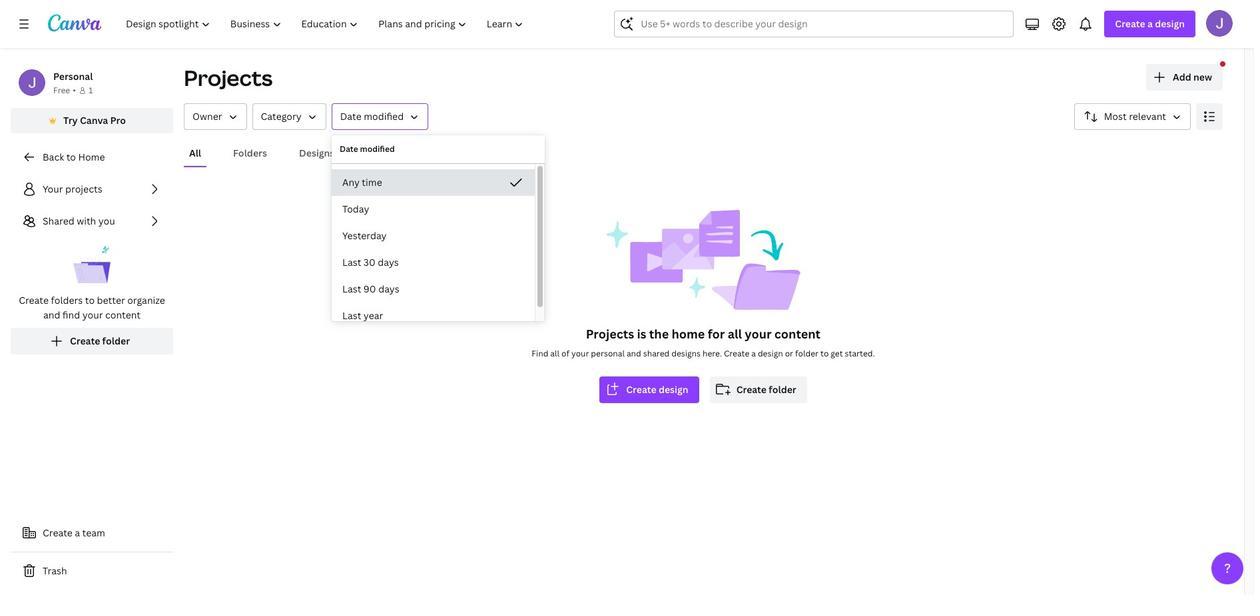 Task type: locate. For each thing, give the bounding box(es) containing it.
a left team
[[75, 526, 80, 539]]

most
[[1105, 110, 1127, 123]]

2 vertical spatial last
[[343, 309, 361, 322]]

and inside create folders to better organize and find your content
[[43, 309, 60, 321]]

1 horizontal spatial projects
[[586, 326, 634, 342]]

0 vertical spatial design
[[1156, 17, 1185, 30]]

create design
[[627, 383, 689, 396]]

last year option
[[332, 303, 535, 329]]

your projects
[[43, 183, 102, 195]]

2 horizontal spatial your
[[745, 326, 772, 342]]

all right the for
[[728, 326, 742, 342]]

create folder down create folders to better organize and find your content at left
[[70, 335, 130, 347]]

2 horizontal spatial to
[[821, 348, 829, 359]]

projects
[[184, 63, 273, 92], [586, 326, 634, 342]]

modified down date modified button at the left of the page
[[360, 143, 395, 155]]

list containing your projects
[[11, 176, 173, 355]]

1 horizontal spatial to
[[85, 294, 95, 307]]

1 vertical spatial your
[[745, 326, 772, 342]]

today button
[[332, 196, 535, 223]]

yesterday
[[343, 229, 387, 242]]

content down better at the left
[[105, 309, 141, 321]]

0 vertical spatial date modified
[[340, 110, 404, 123]]

folder inside list
[[102, 335, 130, 347]]

days right 30
[[378, 256, 399, 269]]

0 vertical spatial create folder button
[[11, 328, 173, 355]]

create inside projects is the home for all your content find all of your personal and shared designs here. create a design or folder to get started.
[[724, 348, 750, 359]]

30
[[364, 256, 376, 269]]

0 vertical spatial all
[[728, 326, 742, 342]]

a left or
[[752, 348, 756, 359]]

date right designs
[[340, 143, 358, 155]]

1 vertical spatial projects
[[586, 326, 634, 342]]

design left jacob simon image
[[1156, 17, 1185, 30]]

0 vertical spatial and
[[43, 309, 60, 321]]

0 horizontal spatial content
[[105, 309, 141, 321]]

1 vertical spatial content
[[775, 326, 821, 342]]

date modified up images
[[340, 110, 404, 123]]

or
[[785, 348, 794, 359]]

0 horizontal spatial a
[[75, 526, 80, 539]]

create a team
[[43, 526, 105, 539]]

to right back
[[66, 151, 76, 163]]

content inside projects is the home for all your content find all of your personal and shared designs here. create a design or folder to get started.
[[775, 326, 821, 342]]

folder
[[102, 335, 130, 347], [796, 348, 819, 359], [769, 383, 797, 396]]

last
[[343, 256, 361, 269], [343, 283, 361, 295], [343, 309, 361, 322]]

last 30 days
[[343, 256, 399, 269]]

list
[[11, 176, 173, 355]]

2 vertical spatial a
[[75, 526, 80, 539]]

a up add new dropdown button
[[1148, 17, 1153, 30]]

1 vertical spatial a
[[752, 348, 756, 359]]

modified
[[364, 110, 404, 123], [360, 143, 395, 155]]

last left 30
[[343, 256, 361, 269]]

last for last 30 days
[[343, 256, 361, 269]]

1 vertical spatial days
[[379, 283, 400, 295]]

to left get
[[821, 348, 829, 359]]

create a design
[[1116, 17, 1185, 30]]

1 horizontal spatial design
[[758, 348, 783, 359]]

days inside button
[[379, 283, 400, 295]]

projects inside projects is the home for all your content find all of your personal and shared designs here. create a design or folder to get started.
[[586, 326, 634, 342]]

to inside create folders to better organize and find your content
[[85, 294, 95, 307]]

all left the of
[[551, 348, 560, 359]]

back to home
[[43, 151, 105, 163]]

modified up images
[[364, 110, 404, 123]]

and left find
[[43, 309, 60, 321]]

date
[[340, 110, 362, 123], [340, 143, 358, 155]]

create folders to better organize and find your content
[[19, 294, 165, 321]]

for
[[708, 326, 725, 342]]

all
[[189, 147, 201, 159]]

today
[[343, 203, 369, 215]]

1 vertical spatial create folder
[[737, 383, 797, 396]]

days for last 90 days
[[379, 283, 400, 295]]

is
[[637, 326, 647, 342]]

folder for the left create folder 'button'
[[102, 335, 130, 347]]

a
[[1148, 17, 1153, 30], [752, 348, 756, 359], [75, 526, 80, 539]]

1 last from the top
[[343, 256, 361, 269]]

1 horizontal spatial and
[[627, 348, 642, 359]]

1 date modified from the top
[[340, 110, 404, 123]]

folders
[[51, 294, 83, 307]]

0 vertical spatial modified
[[364, 110, 404, 123]]

find
[[532, 348, 549, 359]]

create folder button down or
[[710, 376, 807, 403]]

last for last 90 days
[[343, 283, 361, 295]]

0 vertical spatial days
[[378, 256, 399, 269]]

your right the of
[[572, 348, 589, 359]]

free •
[[53, 85, 76, 96]]

folder right or
[[796, 348, 819, 359]]

2 vertical spatial folder
[[769, 383, 797, 396]]

1 horizontal spatial a
[[752, 348, 756, 359]]

days right 90
[[379, 283, 400, 295]]

1 vertical spatial date modified
[[340, 143, 395, 155]]

1 vertical spatial all
[[551, 348, 560, 359]]

2 vertical spatial your
[[572, 348, 589, 359]]

design left or
[[758, 348, 783, 359]]

try
[[63, 114, 78, 127]]

date up images button
[[340, 110, 362, 123]]

1 horizontal spatial create folder
[[737, 383, 797, 396]]

shared
[[43, 215, 74, 227]]

last year button
[[332, 303, 535, 329]]

0 vertical spatial last
[[343, 256, 361, 269]]

and
[[43, 309, 60, 321], [627, 348, 642, 359]]

content inside create folders to better organize and find your content
[[105, 309, 141, 321]]

trash link
[[11, 558, 173, 584]]

last 30 days option
[[332, 249, 535, 276]]

to
[[66, 151, 76, 163], [85, 294, 95, 307], [821, 348, 829, 359]]

today option
[[332, 196, 535, 223]]

list box
[[332, 169, 535, 329]]

create folder
[[70, 335, 130, 347], [737, 383, 797, 396]]

0 horizontal spatial to
[[66, 151, 76, 163]]

last year
[[343, 309, 383, 322]]

year
[[364, 309, 383, 322]]

date modified up "time"
[[340, 143, 395, 155]]

design inside dropdown button
[[1156, 17, 1185, 30]]

0 vertical spatial content
[[105, 309, 141, 321]]

to left better at the left
[[85, 294, 95, 307]]

design inside button
[[659, 383, 689, 396]]

a inside create a team button
[[75, 526, 80, 539]]

content up or
[[775, 326, 821, 342]]

1 vertical spatial folder
[[796, 348, 819, 359]]

Date modified button
[[332, 103, 429, 130]]

your right find
[[82, 309, 103, 321]]

1 vertical spatial date
[[340, 143, 358, 155]]

home
[[78, 151, 105, 163]]

2 horizontal spatial a
[[1148, 17, 1153, 30]]

0 vertical spatial create folder
[[70, 335, 130, 347]]

days
[[378, 256, 399, 269], [379, 283, 400, 295]]

3 last from the top
[[343, 309, 361, 322]]

folder inside projects is the home for all your content find all of your personal and shared designs here. create a design or folder to get started.
[[796, 348, 819, 359]]

you
[[98, 215, 115, 227]]

shared
[[644, 348, 670, 359]]

folder down or
[[769, 383, 797, 396]]

images button
[[361, 141, 404, 166]]

2 vertical spatial to
[[821, 348, 829, 359]]

new
[[1194, 71, 1213, 83]]

create
[[1116, 17, 1146, 30], [19, 294, 49, 307], [70, 335, 100, 347], [724, 348, 750, 359], [627, 383, 657, 396], [737, 383, 767, 396], [43, 526, 73, 539]]

1 horizontal spatial create folder button
[[710, 376, 807, 403]]

0 vertical spatial date
[[340, 110, 362, 123]]

1 date from the top
[[340, 110, 362, 123]]

1 horizontal spatial all
[[728, 326, 742, 342]]

create folder for the bottommost create folder 'button'
[[737, 383, 797, 396]]

pro
[[110, 114, 126, 127]]

2 vertical spatial design
[[659, 383, 689, 396]]

time
[[362, 176, 382, 189]]

projects up personal
[[586, 326, 634, 342]]

design
[[1156, 17, 1185, 30], [758, 348, 783, 359], [659, 383, 689, 396]]

category
[[261, 110, 302, 123]]

your
[[82, 309, 103, 321], [745, 326, 772, 342], [572, 348, 589, 359]]

folder down better at the left
[[102, 335, 130, 347]]

create folder button down find
[[11, 328, 173, 355]]

with
[[77, 215, 96, 227]]

last left 90
[[343, 283, 361, 295]]

try canva pro
[[63, 114, 126, 127]]

0 horizontal spatial all
[[551, 348, 560, 359]]

2 last from the top
[[343, 283, 361, 295]]

2 date modified from the top
[[340, 143, 395, 155]]

your
[[43, 183, 63, 195]]

1 horizontal spatial your
[[572, 348, 589, 359]]

get
[[831, 348, 843, 359]]

yesterday option
[[332, 223, 535, 249]]

0 horizontal spatial projects
[[184, 63, 273, 92]]

None search field
[[615, 11, 1014, 37]]

1 vertical spatial and
[[627, 348, 642, 359]]

days inside button
[[378, 256, 399, 269]]

projects up owner button
[[184, 63, 273, 92]]

content
[[105, 309, 141, 321], [775, 326, 821, 342]]

create design button
[[600, 376, 699, 403]]

0 horizontal spatial your
[[82, 309, 103, 321]]

0 vertical spatial a
[[1148, 17, 1153, 30]]

1 vertical spatial design
[[758, 348, 783, 359]]

0 horizontal spatial create folder
[[70, 335, 130, 347]]

add
[[1173, 71, 1192, 83]]

create folder for the left create folder 'button'
[[70, 335, 130, 347]]

create folder down or
[[737, 383, 797, 396]]

add new button
[[1147, 64, 1223, 91]]

all
[[728, 326, 742, 342], [551, 348, 560, 359]]

1
[[89, 85, 93, 96]]

your right the for
[[745, 326, 772, 342]]

1 horizontal spatial content
[[775, 326, 821, 342]]

any time
[[343, 176, 382, 189]]

any time option
[[332, 169, 535, 196]]

0 vertical spatial folder
[[102, 335, 130, 347]]

team
[[82, 526, 105, 539]]

2 horizontal spatial design
[[1156, 17, 1185, 30]]

most relevant
[[1105, 110, 1167, 123]]

create folder button
[[11, 328, 173, 355], [710, 376, 807, 403]]

design down designs
[[659, 383, 689, 396]]

1 vertical spatial to
[[85, 294, 95, 307]]

a inside create a design dropdown button
[[1148, 17, 1153, 30]]

last left year
[[343, 309, 361, 322]]

2 date from the top
[[340, 143, 358, 155]]

and down is
[[627, 348, 642, 359]]

0 horizontal spatial and
[[43, 309, 60, 321]]

home
[[672, 326, 705, 342]]

last inside button
[[343, 256, 361, 269]]

0 vertical spatial projects
[[184, 63, 273, 92]]

date modified
[[340, 110, 404, 123], [340, 143, 395, 155]]

1 vertical spatial last
[[343, 283, 361, 295]]

0 horizontal spatial design
[[659, 383, 689, 396]]

0 vertical spatial your
[[82, 309, 103, 321]]



Task type: vqa. For each thing, say whether or not it's contained in the screenshot.
TYPECRAFT image
no



Task type: describe. For each thing, give the bounding box(es) containing it.
last 90 days
[[343, 283, 400, 295]]

images
[[367, 147, 399, 159]]

last 90 days option
[[332, 276, 535, 303]]

design inside projects is the home for all your content find all of your personal and shared designs here. create a design or folder to get started.
[[758, 348, 783, 359]]

jacob simon image
[[1207, 10, 1233, 37]]

create a design button
[[1105, 11, 1196, 37]]

trash
[[43, 564, 67, 577]]

date modified inside button
[[340, 110, 404, 123]]

owner
[[193, 110, 222, 123]]

canva
[[80, 114, 108, 127]]

your inside create folders to better organize and find your content
[[82, 309, 103, 321]]

last for last year
[[343, 309, 361, 322]]

date inside button
[[340, 110, 362, 123]]

projects for projects
[[184, 63, 273, 92]]

0 vertical spatial to
[[66, 151, 76, 163]]

all button
[[184, 141, 207, 166]]

projects for projects is the home for all your content find all of your personal and shared designs here. create a design or folder to get started.
[[586, 326, 634, 342]]

add new
[[1173, 71, 1213, 83]]

shared with you link
[[11, 208, 173, 235]]

90
[[364, 283, 376, 295]]

relevant
[[1130, 110, 1167, 123]]

top level navigation element
[[117, 11, 535, 37]]

days for last 30 days
[[378, 256, 399, 269]]

designs button
[[294, 141, 340, 166]]

back to home link
[[11, 144, 173, 171]]

find
[[63, 309, 80, 321]]

Owner button
[[184, 103, 247, 130]]

designs
[[299, 147, 335, 159]]

personal
[[591, 348, 625, 359]]

modified inside button
[[364, 110, 404, 123]]

0 horizontal spatial create folder button
[[11, 328, 173, 355]]

designs
[[672, 348, 701, 359]]

yesterday button
[[332, 223, 535, 249]]

and inside projects is the home for all your content find all of your personal and shared designs here. create a design or folder to get started.
[[627, 348, 642, 359]]

1 vertical spatial create folder button
[[710, 376, 807, 403]]

folders button
[[228, 141, 273, 166]]

to inside projects is the home for all your content find all of your personal and shared designs here. create a design or folder to get started.
[[821, 348, 829, 359]]

folder for the bottommost create folder 'button'
[[769, 383, 797, 396]]

•
[[73, 85, 76, 96]]

any time button
[[332, 169, 535, 196]]

organize
[[127, 294, 165, 307]]

last 90 days button
[[332, 276, 535, 303]]

list box containing any time
[[332, 169, 535, 329]]

Search search field
[[641, 11, 988, 37]]

back
[[43, 151, 64, 163]]

here.
[[703, 348, 722, 359]]

a for design
[[1148, 17, 1153, 30]]

shared with you
[[43, 215, 115, 227]]

last 30 days button
[[332, 249, 535, 276]]

a for team
[[75, 526, 80, 539]]

your projects link
[[11, 176, 173, 203]]

folders
[[233, 147, 267, 159]]

of
[[562, 348, 570, 359]]

create a team button
[[11, 520, 173, 546]]

create inside create folders to better organize and find your content
[[19, 294, 49, 307]]

projects is the home for all your content find all of your personal and shared designs here. create a design or folder to get started.
[[532, 326, 875, 359]]

Category button
[[252, 103, 326, 130]]

1 vertical spatial modified
[[360, 143, 395, 155]]

free
[[53, 85, 70, 96]]

personal
[[53, 70, 93, 83]]

better
[[97, 294, 125, 307]]

any
[[343, 176, 360, 189]]

Sort by button
[[1075, 103, 1191, 130]]

the
[[650, 326, 669, 342]]

a inside projects is the home for all your content find all of your personal and shared designs here. create a design or folder to get started.
[[752, 348, 756, 359]]

started.
[[845, 348, 875, 359]]

try canva pro button
[[11, 108, 173, 133]]

create inside dropdown button
[[1116, 17, 1146, 30]]

projects
[[65, 183, 102, 195]]



